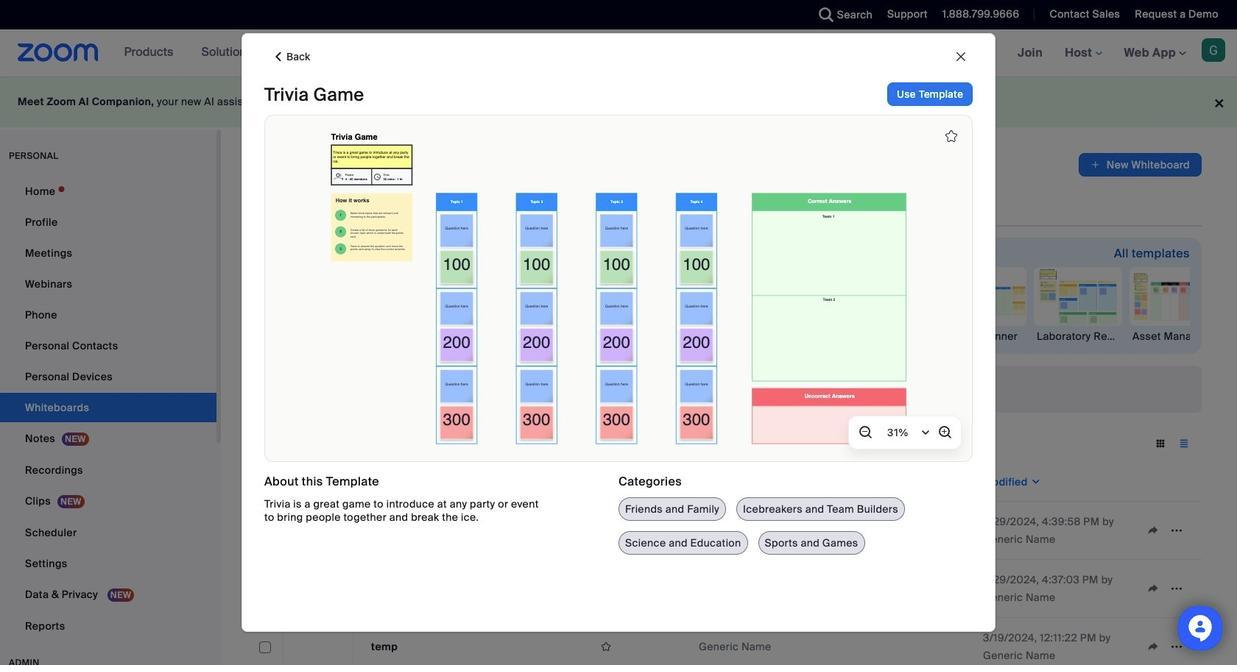 Task type: vqa. For each thing, say whether or not it's contained in the screenshot.
Project element
yes



Task type: describe. For each thing, give the bounding box(es) containing it.
fun fact element
[[364, 329, 452, 344]]

owner element
[[693, 463, 835, 502]]

add to starred image
[[946, 131, 957, 142]]

me-we-us retrospective image
[[269, 268, 356, 326]]

back button image
[[273, 52, 284, 62]]

asset management element
[[1130, 329, 1218, 344]]

weekly planner element
[[938, 329, 1027, 344]]

list mode, selected image
[[1173, 437, 1196, 451]]

close image
[[957, 52, 966, 61]]

grid mode, not selected image
[[1149, 437, 1173, 451]]

personal menu menu
[[0, 177, 217, 643]]

zoom in image
[[936, 424, 954, 442]]

product information navigation
[[113, 29, 465, 77]]

tabs of all whiteboard page tab list
[[256, 189, 900, 227]]

zoom out image
[[857, 424, 874, 442]]

project element
[[835, 463, 977, 502]]



Task type: locate. For each thing, give the bounding box(es) containing it.
laboratory report element
[[1034, 329, 1122, 344]]

cell
[[835, 528, 977, 534], [365, 561, 588, 619], [588, 561, 693, 619], [693, 561, 835, 619], [835, 561, 977, 619], [283, 569, 354, 609], [259, 584, 271, 596], [835, 619, 977, 666]]

banner
[[0, 29, 1237, 77]]

thumbnail of game image
[[284, 512, 353, 550]]

show and tell with a twist element
[[843, 329, 931, 344]]

digital marketing canvas element
[[555, 329, 644, 344]]

meetings navigation
[[929, 29, 1237, 77]]

thumbnail of temp image
[[284, 628, 353, 666]]

application
[[1079, 153, 1202, 177], [256, 463, 1202, 666], [594, 520, 687, 542], [594, 636, 687, 658]]

weekly schedule element
[[747, 329, 835, 344]]

temp element
[[371, 641, 398, 654]]

footer
[[0, 77, 1237, 127]]

learning experience canvas element
[[460, 329, 548, 344]]

Search text field
[[262, 433, 387, 456]]

uml class diagram element
[[651, 329, 739, 344]]



